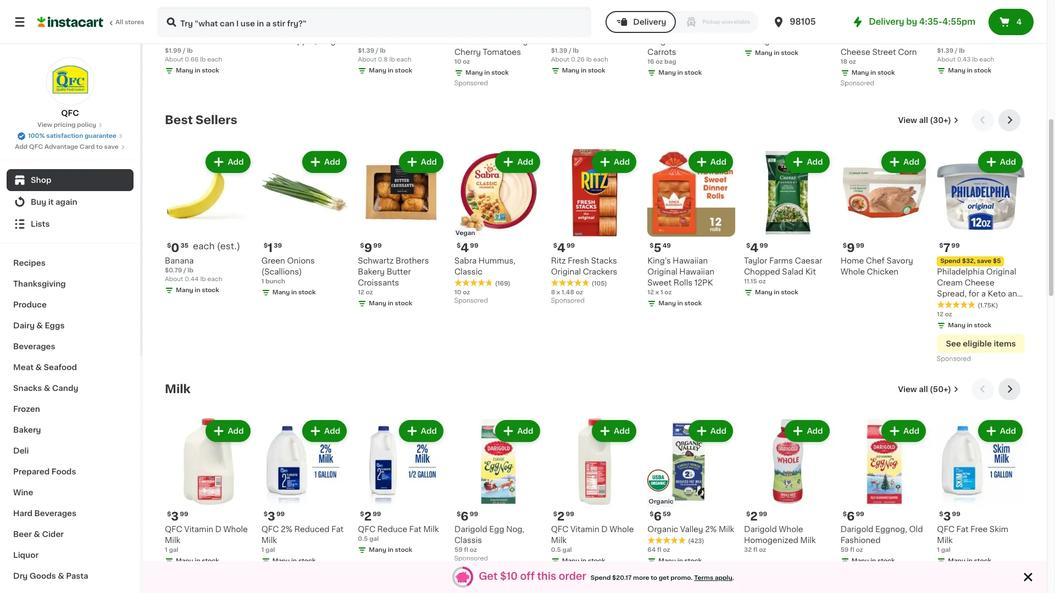 Task type: locate. For each thing, give the bounding box(es) containing it.
vitamin inside qfc vitamin d whole milk 1 gal
[[184, 526, 213, 534]]

d inside qfc vitamin d whole milk 1 gal
[[215, 526, 221, 534]]

0 inside $0.60 each (estimated) "element"
[[943, 22, 952, 34]]

1 $ 3 99 from the left
[[167, 511, 188, 523]]

1 item carousel region from the top
[[165, 109, 1025, 370]]

prepared foods
[[13, 468, 76, 476]]

spend
[[940, 258, 961, 264], [591, 576, 611, 582]]

philadelphia
[[937, 268, 984, 276]]

0 horizontal spatial d
[[215, 526, 221, 534]]

0 horizontal spatial fat
[[331, 526, 344, 534]]

in up order
[[581, 559, 586, 565]]

3
[[171, 511, 179, 523], [268, 511, 275, 523], [943, 511, 951, 523]]

celery
[[744, 37, 770, 45]]

1 fl from the left
[[464, 548, 468, 554]]

many down 0.43
[[948, 67, 966, 73]]

0 vertical spatial 39
[[274, 23, 282, 29]]

view inside 'popup button'
[[898, 386, 917, 393]]

lb up 0.44
[[188, 267, 193, 273]]

many down fashioned
[[852, 559, 869, 565]]

about inside gold potato $1.39 / lb about 0.43 lb each
[[937, 56, 956, 62]]

2 10 from the top
[[454, 289, 461, 295]]

1 horizontal spatial potato
[[958, 37, 983, 45]]

view for 6
[[898, 386, 917, 393]]

oz inside darigold whole homogenized milk 32 fl oz
[[759, 548, 766, 554]]

savory
[[887, 257, 913, 265]]

12 inside schwartz brothers bakery butter croissants 12 oz
[[358, 289, 364, 295]]

to inside get $10 off this order spend $20.17 more to get promo. terms apply .
[[651, 576, 657, 582]]

1 horizontal spatial $ 3 99
[[264, 511, 285, 523]]

2 for qfc vitamin d whole milk
[[557, 511, 565, 523]]

many in stock
[[755, 50, 798, 56], [176, 67, 219, 73], [369, 67, 412, 73], [562, 67, 605, 73], [948, 67, 991, 73], [465, 70, 509, 76], [659, 70, 702, 76], [852, 70, 895, 76], [176, 287, 219, 293], [755, 289, 798, 295], [272, 289, 316, 295], [369, 300, 412, 306], [659, 300, 702, 306], [948, 322, 991, 328], [369, 548, 412, 554], [176, 559, 219, 565], [272, 559, 316, 565], [562, 559, 605, 565], [659, 559, 702, 565], [852, 559, 895, 565], [948, 559, 991, 565]]

6 for darigold eggnog, old fashioned
[[847, 511, 855, 523]]

59 inside darigold egg nog, classis 59 fl oz
[[454, 548, 463, 554]]

59 up organic valley 2% milk
[[663, 512, 671, 518]]

gal for qfc vitamin d whole milk 0.5 gal
[[562, 548, 572, 554]]

qfc for qfc vitamin d whole milk 1 gal
[[165, 526, 182, 534]]

0 vertical spatial carrots
[[551, 37, 580, 45]]

milk inside qfc vitamin d whole milk 1 gal
[[165, 537, 180, 545]]

carb
[[955, 301, 974, 309]]

0 horizontal spatial delivery
[[633, 18, 666, 26]]

$ 3 99 for 2%
[[264, 511, 285, 523]]

0 horizontal spatial x
[[557, 289, 560, 295]]

2 all from the top
[[919, 386, 928, 393]]

2 d from the left
[[601, 526, 608, 534]]

39 up (scallions)
[[274, 243, 282, 249]]

1 d from the left
[[215, 526, 221, 534]]

2 horizontal spatial original
[[986, 268, 1016, 276]]

$ up qfc reduce fat milk 0.5 gal
[[360, 512, 364, 518]]

$ 4 99 for taylor farms caesar chopped salad kit
[[746, 242, 768, 254]]

croissants
[[358, 279, 399, 287]]

in up eligible in the bottom right of the page
[[967, 322, 973, 328]]

3 original from the left
[[986, 268, 1016, 276]]

3 for fat
[[943, 511, 951, 523]]

1 39 from the top
[[274, 23, 282, 29]]

$1.39 inside carrots $1.39 / lb about 0.26 lb each
[[551, 48, 567, 54]]

/ inside russet potato $1.39 / lb about 0.8 lb each
[[376, 48, 378, 54]]

2 3 from the left
[[268, 511, 275, 523]]

(est.) inside $1.31 each (estimated) element
[[212, 22, 236, 31]]

kit
[[805, 268, 816, 276]]

stock down qfc vitamin d whole milk 1 gal on the bottom of the page
[[202, 559, 219, 565]]

2
[[750, 511, 758, 523], [364, 511, 372, 523], [557, 511, 565, 523]]

qfc for qfc fat free skim milk 1 gal
[[937, 526, 955, 534]]

3 $1.39 from the left
[[937, 48, 954, 54]]

1 horizontal spatial to
[[651, 576, 657, 582]]

2 $ 6 99 from the left
[[843, 511, 864, 523]]

vitamin inside qfc vitamin d whole milk 0.5 gal
[[570, 526, 599, 534]]

green inside green onions (scallions) 1 bunch
[[261, 257, 285, 265]]

oz down the croissants
[[366, 289, 373, 295]]

3 3 from the left
[[943, 511, 951, 523]]

lists link
[[7, 213, 134, 235]]

1 horizontal spatial d
[[601, 526, 608, 534]]

$ 2 99 for darigold whole homogenized milk
[[746, 511, 767, 523]]

(est.) for gold potato
[[990, 22, 1013, 31]]

1 vertical spatial bakery
[[13, 426, 41, 434]]

many in stock down 0.44
[[176, 287, 219, 293]]

2 horizontal spatial 6
[[847, 511, 855, 523]]

1 fat from the left
[[331, 526, 344, 534]]

$ left 60 on the top right of the page
[[939, 23, 943, 29]]

1 $ 9 99 from the left
[[360, 242, 382, 254]]

fl down fashioned
[[850, 548, 854, 554]]

sponsored badge image for beecher's handmade cheese street corn
[[841, 80, 874, 87]]

1 horizontal spatial cheese
[[965, 279, 995, 287]]

/ for gold
[[955, 48, 958, 54]]

1 $ 2 99 from the left
[[746, 511, 767, 523]]

2 horizontal spatial $ 2 99
[[746, 511, 767, 523]]

lb right 0.44
[[200, 276, 206, 282]]

1 horizontal spatial darigold
[[744, 526, 777, 534]]

fl for fashioned
[[850, 548, 854, 554]]

12 down low
[[937, 311, 944, 317]]

qfc logo image
[[46, 57, 94, 106]]

bakery link
[[7, 420, 134, 441]]

1 horizontal spatial original
[[648, 268, 677, 276]]

1 potato from the left
[[387, 37, 412, 45]]

delivery
[[869, 18, 904, 26], [633, 18, 666, 26]]

beecher's
[[841, 37, 879, 45]]

bag
[[664, 59, 676, 65]]

$ 6 99 up classis
[[457, 511, 478, 523]]

0 vertical spatial cheese
[[841, 48, 870, 56]]

organic for organic valley 2% milk
[[648, 526, 678, 534]]

3 fat from the left
[[957, 526, 969, 534]]

sponsored badge image down classis
[[454, 556, 488, 562]]

1 horizontal spatial 59
[[663, 512, 671, 518]]

2 darigold from the left
[[744, 526, 777, 534]]

1 6 from the left
[[461, 511, 469, 523]]

2 $ 2 99 from the left
[[360, 511, 381, 523]]

darigold egg nog, classis 59 fl oz
[[454, 526, 524, 554]]

(est.) up banana $0.79 / lb about 0.44 lb each
[[217, 242, 240, 250]]

0 vertical spatial spend
[[940, 258, 961, 264]]

0 horizontal spatial original
[[551, 268, 581, 276]]

0 horizontal spatial cheese
[[841, 48, 870, 56]]

$ 2 99 up qfc vitamin d whole milk 0.5 gal
[[553, 511, 574, 523]]

lb up 0.43
[[959, 48, 965, 54]]

1 horizontal spatial fat
[[409, 526, 421, 534]]

1 horizontal spatial spend
[[940, 258, 961, 264]]

view all (50+) button
[[894, 378, 963, 400]]

12
[[358, 289, 364, 295], [648, 289, 654, 295], [937, 311, 944, 317]]

add button
[[207, 152, 249, 172], [303, 152, 346, 172], [400, 152, 442, 172], [496, 152, 539, 172], [593, 152, 635, 172], [690, 152, 732, 172], [786, 152, 829, 172], [883, 152, 925, 172], [979, 152, 1022, 172], [207, 421, 249, 441], [303, 421, 346, 441], [400, 421, 442, 441], [496, 421, 539, 441], [593, 421, 635, 441], [690, 421, 732, 441], [786, 421, 829, 441], [883, 421, 925, 441], [979, 421, 1022, 441]]

original down ritz on the right top of the page
[[551, 268, 581, 276]]

0 horizontal spatial 59
[[454, 548, 463, 554]]

stock down sweet onion $1.99 / lb about 0.66 lb each
[[202, 67, 219, 73]]

2 2 from the left
[[364, 511, 372, 523]]

beverages up cider
[[34, 510, 76, 518]]

$ 1 39 up (scallions)
[[264, 242, 282, 254]]

1 vertical spatial $ 1 39
[[264, 242, 282, 254]]

1 horizontal spatial 0.5
[[551, 548, 561, 554]]

qfc inside qfc fat free skim milk 1 gal
[[937, 526, 955, 534]]

each inside gold potato $1.39 / lb about 0.43 lb each
[[979, 56, 994, 62]]

gal inside qfc vitamin d whole milk 0.5 gal
[[562, 548, 572, 554]]

1 horizontal spatial x
[[655, 289, 659, 295]]

39 for green pepper, large
[[274, 23, 282, 29]]

meat & seafood
[[13, 364, 77, 371]]

0.5 inside qfc vitamin d whole milk 0.5 gal
[[551, 548, 561, 554]]

1 vertical spatial cheese
[[965, 279, 995, 287]]

2 39 from the top
[[274, 243, 282, 249]]

qfc inside qfc reduce fat milk 0.5 gal
[[358, 526, 375, 534]]

tomatoes
[[483, 48, 521, 56]]

/ inside carrots $1.39 / lb about 0.26 lb each
[[569, 48, 571, 54]]

1 2 from the left
[[750, 511, 758, 523]]

lb up 0.8
[[380, 48, 386, 54]]

service type group
[[606, 11, 759, 33]]

$ 9 99 up home
[[843, 242, 864, 254]]

0 vertical spatial 10
[[454, 59, 461, 65]]

2 $ 4 99 from the left
[[746, 242, 768, 254]]

each right 0.8
[[396, 56, 411, 62]]

3 $ 3 99 from the left
[[939, 511, 961, 523]]

0 for banana
[[171, 242, 179, 254]]

to left get
[[651, 576, 657, 582]]

1 vertical spatial 0.5
[[551, 548, 561, 554]]

1 vertical spatial to
[[651, 576, 657, 582]]

0 vertical spatial green
[[261, 37, 285, 45]]

& for beer
[[34, 531, 40, 539]]

save
[[104, 144, 119, 150], [977, 258, 992, 264]]

brothers
[[396, 257, 429, 265]]

1 vertical spatial sweet
[[648, 279, 672, 287]]

1 vertical spatial save
[[977, 258, 992, 264]]

2% left the reduced
[[281, 526, 292, 534]]

many down 'celery'
[[755, 50, 772, 56]]

each (est.) inside $0.35 each (estimated) element
[[193, 242, 240, 250]]

$ 2 99 for qfc reduce fat milk
[[360, 511, 381, 523]]

17 99
[[847, 22, 868, 34]]

taylor farms caesar chopped salad kit 11.15 oz
[[744, 257, 822, 284]]

many in stock down qfc vitamin d whole milk 1 gal on the bottom of the page
[[176, 559, 219, 565]]

0 vertical spatial organic
[[649, 499, 674, 505]]

product group
[[454, 0, 542, 89], [841, 0, 928, 89], [165, 149, 253, 297], [261, 149, 349, 299], [358, 149, 446, 310], [454, 149, 542, 307], [551, 149, 639, 307], [648, 149, 735, 310], [744, 149, 832, 299], [841, 149, 928, 277], [937, 149, 1025, 365], [165, 418, 253, 568], [261, 418, 349, 568], [358, 418, 446, 557], [454, 418, 542, 565], [551, 418, 639, 568], [648, 418, 735, 568], [744, 418, 832, 555], [841, 418, 928, 578], [937, 418, 1025, 568]]

get
[[479, 572, 498, 582]]

/ inside sweet onion $1.99 / lb about 0.66 lb each
[[183, 48, 185, 54]]

$ 9 99 for home chef savory whole chicken
[[843, 242, 864, 254]]

many in stock down 0.66
[[176, 67, 219, 73]]

terms
[[694, 576, 713, 582]]

prepared
[[13, 468, 50, 476]]

whole inside darigold whole homogenized milk 32 fl oz
[[779, 526, 803, 534]]

hawaiian up 12pk
[[679, 268, 714, 276]]

$0.35 each (estimated) element
[[165, 241, 253, 255]]

1 horizontal spatial 12
[[648, 289, 654, 295]]

in up promo.
[[677, 559, 683, 565]]

1.48
[[562, 289, 574, 295]]

1 2% from the left
[[281, 526, 292, 534]]

russet
[[358, 37, 385, 45]]

1 vertical spatial 10
[[454, 289, 461, 295]]

$ inside $ 5 49
[[650, 243, 654, 249]]

3 2 from the left
[[557, 511, 565, 523]]

bakery down frozen
[[13, 426, 41, 434]]

$ 4 99 for ritz fresh stacks original crackers
[[553, 242, 575, 254]]

99 inside $ 1 99 /lb
[[756, 23, 765, 29]]

1 horizontal spatial 9
[[847, 242, 855, 254]]

1 horizontal spatial $ 4 99
[[553, 242, 575, 254]]

potato for gold
[[958, 37, 983, 45]]

spread,
[[937, 290, 967, 298]]

green left pepper,
[[261, 37, 285, 45]]

4
[[1017, 18, 1022, 26], [461, 242, 469, 254], [750, 242, 758, 254], [557, 242, 565, 254]]

hawaiian
[[673, 257, 708, 265], [679, 268, 714, 276]]

0 horizontal spatial 9
[[364, 242, 372, 254]]

darigold for 6
[[454, 526, 487, 534]]

gal inside qfc vitamin d whole milk 1 gal
[[169, 548, 178, 554]]

0 vertical spatial sweet
[[165, 37, 189, 45]]

each (est.) inside $1.31 each (estimated) element
[[188, 22, 236, 31]]

view up 100%
[[37, 122, 52, 128]]

2 green from the top
[[261, 257, 285, 265]]

1 vertical spatial green
[[261, 257, 285, 265]]

0 horizontal spatial to
[[96, 144, 103, 150]]

view inside popup button
[[898, 117, 917, 124]]

fl inside darigold whole homogenized milk 32 fl oz
[[753, 548, 758, 554]]

0 vertical spatial $ 1 39
[[264, 22, 282, 34]]

frozen link
[[7, 399, 134, 420]]

in down darigold eggnog, old fashioned 59 fl oz
[[870, 559, 876, 565]]

0 horizontal spatial $ 4 99
[[457, 242, 478, 254]]

1 vertical spatial spend
[[591, 576, 611, 582]]

0 horizontal spatial darigold
[[454, 526, 487, 534]]

view all (30+) button
[[894, 109, 963, 131]]

& right meat in the left of the page
[[35, 364, 42, 371]]

2 potato from the left
[[958, 37, 983, 45]]

3 6 from the left
[[847, 511, 855, 523]]

0 horizontal spatial $ 6 99
[[457, 511, 478, 523]]

6 up classis
[[461, 511, 469, 523]]

sponsored badge image for 10 oz
[[454, 80, 488, 87]]

1 horizontal spatial 0
[[943, 22, 952, 34]]

1 horizontal spatial 3
[[268, 511, 275, 523]]

qfc inside the qfc 2% reduced fat milk 1 gal
[[261, 526, 279, 534]]

0 inside $0.35 each (estimated) element
[[171, 242, 179, 254]]

0 horizontal spatial potato
[[387, 37, 412, 45]]

product group containing naturesweet glorys® cherry tomatoes
[[454, 0, 542, 89]]

fl inside darigold eggnog, old fashioned 59 fl oz
[[850, 548, 854, 554]]

pepper,
[[287, 37, 317, 45]]

2 horizontal spatial 59
[[841, 548, 849, 554]]

1 original from the left
[[551, 268, 581, 276]]

fl right 32
[[753, 548, 758, 554]]

spend left '$20.17'
[[591, 576, 611, 582]]

item carousel region
[[165, 109, 1025, 370], [165, 378, 1025, 589]]

2 $ 9 99 from the left
[[843, 242, 864, 254]]

many in stock down 0.43
[[948, 67, 991, 73]]

snacks & candy link
[[7, 378, 134, 399]]

3 $ 4 99 from the left
[[553, 242, 575, 254]]

stock down street
[[878, 70, 895, 76]]

0 horizontal spatial 0
[[171, 242, 179, 254]]

about down $1.99
[[165, 56, 183, 62]]

each (est.) for gold potato
[[966, 22, 1013, 31]]

stock down salad
[[781, 289, 798, 295]]

$ up 'celery'
[[746, 23, 750, 29]]

0.66
[[185, 56, 199, 62]]

whole inside qfc vitamin d whole milk 1 gal
[[223, 526, 248, 534]]

& left pasta at bottom left
[[58, 573, 64, 580]]

99 inside $ 1 99
[[660, 23, 668, 29]]

oz inside "beecher's handmade cheese street corn 18 oz"
[[849, 59, 856, 65]]

milk inside darigold whole homogenized milk 32 fl oz
[[800, 537, 816, 545]]

0 horizontal spatial 6
[[461, 511, 469, 523]]

2 horizontal spatial 3
[[943, 511, 951, 523]]

x inside king's hawaiian original hawaiian sweet rolls 12pk 12 x 1 oz
[[655, 289, 659, 295]]

$ inside $ 0 60
[[939, 23, 943, 29]]

fat right reduce
[[409, 526, 421, 534]]

/ down banana
[[183, 267, 186, 273]]

$1.99 per pound element
[[744, 21, 832, 36]]

oz
[[463, 59, 470, 65], [656, 59, 663, 65], [849, 59, 856, 65], [759, 278, 766, 284], [463, 289, 470, 295], [366, 289, 373, 295], [576, 289, 583, 295], [665, 289, 672, 295], [945, 311, 952, 317], [470, 548, 477, 554], [759, 548, 766, 554], [663, 548, 670, 554], [856, 548, 863, 554]]

2 6 from the left
[[654, 511, 662, 523]]

& right beer at bottom
[[34, 531, 40, 539]]

$ 4 99 up sabra
[[457, 242, 478, 254]]

add qfc advantage card to save
[[15, 144, 119, 150]]

0 vertical spatial item carousel region
[[165, 109, 1025, 370]]

1 vertical spatial organic
[[648, 526, 678, 534]]

beverages down dairy & eggs
[[13, 343, 55, 351]]

stock
[[781, 50, 798, 56], [202, 67, 219, 73], [395, 67, 412, 73], [588, 67, 605, 73], [974, 67, 991, 73], [491, 70, 509, 76], [684, 70, 702, 76], [878, 70, 895, 76], [202, 287, 219, 293], [781, 289, 798, 295], [298, 289, 316, 295], [395, 300, 412, 306], [684, 300, 702, 306], [974, 322, 991, 328], [395, 548, 412, 554], [202, 559, 219, 565], [298, 559, 316, 565], [588, 559, 605, 565], [684, 559, 702, 565], [878, 559, 895, 565], [974, 559, 991, 565]]

1 vertical spatial all
[[919, 386, 928, 393]]

view all (30+)
[[898, 117, 951, 124]]

99 right '7'
[[951, 243, 960, 249]]

qfc inside qfc vitamin d whole milk 1 gal
[[165, 526, 182, 534]]

many in stock down bag
[[659, 70, 702, 76]]

oz down low
[[945, 311, 952, 317]]

2% inside the qfc 2% reduced fat milk 1 gal
[[281, 526, 292, 534]]

wine
[[13, 489, 33, 497]]

/ up 0.26
[[569, 48, 571, 54]]

1 horizontal spatial carrots
[[648, 48, 676, 56]]

2 horizontal spatial fat
[[957, 526, 969, 534]]

1 horizontal spatial 2%
[[705, 526, 717, 534]]

0
[[943, 22, 952, 34], [171, 242, 179, 254]]

oz down "cherry"
[[463, 59, 470, 65]]

banana
[[165, 257, 194, 265]]

d inside qfc vitamin d whole milk 0.5 gal
[[601, 526, 608, 534]]

4 for taylor farms caesar chopped salad kit
[[750, 242, 758, 254]]

6 for organic valley 2% milk
[[654, 511, 662, 523]]

$ 6 99 for darigold egg nog, classis
[[457, 511, 478, 523]]

1 horizontal spatial sweet
[[648, 279, 672, 287]]

handmade
[[881, 37, 924, 45]]

0 horizontal spatial 2
[[364, 511, 372, 523]]

sweet onion $1.99 / lb about 0.66 lb each
[[165, 37, 222, 62]]

each (est.) inside $0.60 each (estimated) "element"
[[966, 22, 1013, 31]]

carrots up 0.26
[[551, 37, 580, 45]]

(est.) inside $0.35 each (estimated) element
[[217, 242, 240, 250]]

0 horizontal spatial vitamin
[[184, 526, 213, 534]]

cheese inside philadelphia original cream cheese spread, for a keto and low carb lifestyle
[[965, 279, 995, 287]]

$0.60 each (estimated) element
[[937, 21, 1025, 36]]

in down 0.66
[[195, 67, 200, 73]]

whole inside qfc vitamin d whole milk 0.5 gal
[[610, 526, 634, 534]]

kroger
[[648, 37, 673, 45]]

2 item carousel region from the top
[[165, 378, 1025, 589]]

to
[[96, 144, 103, 150], [651, 576, 657, 582]]

59 inside '$ 6 59'
[[663, 512, 671, 518]]

sweet inside king's hawaiian original hawaiian sweet rolls 12pk 12 x 1 oz
[[648, 279, 672, 287]]

goods
[[30, 573, 56, 580]]

2 horizontal spatial $ 4 99
[[746, 242, 768, 254]]

3 darigold from the left
[[841, 526, 873, 534]]

many in stock down rolls
[[659, 300, 702, 306]]

many up order
[[562, 559, 579, 565]]

onion
[[191, 37, 214, 45]]

meat
[[13, 364, 34, 371]]

rolls
[[674, 279, 692, 287]]

2 horizontal spatial $1.39
[[937, 48, 954, 54]]

lb up 0.66
[[187, 48, 193, 54]]

in down "taylor farms caesar chopped salad kit 11.15 oz"
[[774, 289, 780, 295]]

2 horizontal spatial $ 3 99
[[939, 511, 961, 523]]

darigold whole homogenized milk 32 fl oz
[[744, 526, 816, 554]]

1 $ 4 99 from the left
[[457, 242, 478, 254]]

/ up 0.43
[[955, 48, 958, 54]]

many down bag
[[659, 70, 676, 76]]

9
[[364, 242, 372, 254], [847, 242, 855, 254]]

oz down fashioned
[[856, 548, 863, 554]]

qfc for qfc reduce fat milk 0.5 gal
[[358, 526, 375, 534]]

0 horizontal spatial 12
[[358, 289, 364, 295]]

2 x from the left
[[655, 289, 659, 295]]

6 for darigold egg nog, classis
[[461, 511, 469, 523]]

1 horizontal spatial delivery
[[869, 18, 904, 26]]

(est.) up onion
[[212, 22, 236, 31]]

1 $ 6 99 from the left
[[457, 511, 478, 523]]

about left 0.26
[[551, 56, 569, 62]]

(est.) for sweet onion
[[212, 22, 236, 31]]

home chef savory whole chicken
[[841, 257, 913, 276]]

1 vertical spatial 39
[[274, 243, 282, 249]]

0 horizontal spatial $ 2 99
[[360, 511, 381, 523]]

0 horizontal spatial $ 3 99
[[167, 511, 188, 523]]

$ 3 99 for fat
[[939, 511, 961, 523]]

2 fl from the left
[[753, 548, 758, 554]]

4 for ritz fresh stacks original crackers
[[557, 242, 565, 254]]

sabra
[[454, 257, 477, 265]]

1 vertical spatial beverages
[[34, 510, 76, 518]]

$1.39
[[358, 48, 374, 54], [551, 48, 567, 54], [937, 48, 954, 54]]

dairy
[[13, 322, 35, 330]]

1 3 from the left
[[171, 511, 179, 523]]

★★★★★
[[454, 279, 493, 287], [454, 279, 493, 287], [551, 279, 589, 287], [551, 279, 589, 287], [937, 301, 976, 309], [937, 301, 976, 309], [648, 537, 686, 545], [648, 537, 686, 545]]

0 vertical spatial bakery
[[358, 268, 385, 276]]

lb right 0.66
[[200, 56, 206, 62]]

oz right 18
[[849, 59, 856, 65]]

each inside "element"
[[966, 22, 987, 31]]

1 horizontal spatial $ 9 99
[[843, 242, 864, 254]]

3 for vitamin
[[171, 511, 179, 523]]

1 horizontal spatial 6
[[654, 511, 662, 523]]

gal inside qfc fat free skim milk 1 gal
[[941, 548, 951, 554]]

1 vitamin from the left
[[184, 526, 213, 534]]

russet potato $1.39 / lb about 0.8 lb each
[[358, 37, 412, 62]]

1
[[171, 22, 176, 34], [750, 22, 755, 34], [268, 22, 273, 34], [654, 22, 659, 34], [268, 242, 273, 254], [261, 278, 264, 284], [661, 289, 663, 295], [165, 548, 167, 554], [261, 548, 264, 554], [937, 548, 940, 554]]

1 10 from the top
[[454, 59, 461, 65]]

many down 12 oz
[[948, 322, 966, 328]]

whole for qfc vitamin d whole milk 0.5 gal
[[610, 526, 634, 534]]

all inside 'popup button'
[[919, 386, 928, 393]]

0 vertical spatial 0
[[943, 22, 952, 34]]

0 horizontal spatial sweet
[[165, 37, 189, 45]]

None search field
[[157, 7, 591, 37]]

3 up qfc vitamin d whole milk 1 gal on the bottom of the page
[[171, 511, 179, 523]]

$1.99
[[165, 48, 181, 54]]

dairy & eggs link
[[7, 315, 134, 336]]

keto
[[988, 290, 1006, 298]]

& for meat
[[35, 364, 42, 371]]

sweet
[[165, 37, 189, 45], [648, 279, 672, 287]]

0 vertical spatial save
[[104, 144, 119, 150]]

2 $1.39 from the left
[[551, 48, 567, 54]]

oz down king's
[[665, 289, 672, 295]]

a
[[981, 290, 986, 298]]

1 vertical spatial 0
[[171, 242, 179, 254]]

$1.39 for gold
[[937, 48, 954, 54]]

2 fat from the left
[[409, 526, 421, 534]]

cheese inside "beecher's handmade cheese street corn 18 oz"
[[841, 48, 870, 56]]

64 fl oz
[[648, 548, 670, 554]]

add qfc advantage card to save link
[[15, 143, 125, 152]]

oz inside darigold eggnog, old fashioned 59 fl oz
[[856, 548, 863, 554]]

1 horizontal spatial $1.39
[[551, 48, 567, 54]]

get $10 off this order status
[[474, 572, 738, 583]]

$1.39 inside russet potato $1.39 / lb about 0.8 lb each
[[358, 48, 374, 54]]

gal inside the qfc 2% reduced fat milk 1 gal
[[265, 548, 275, 554]]

instacart logo image
[[37, 15, 103, 29]]

butter
[[387, 268, 411, 276]]

0 horizontal spatial spend
[[591, 576, 611, 582]]

0 vertical spatial 0.5
[[358, 537, 368, 543]]

3 up the qfc 2% reduced fat milk 1 gal
[[268, 511, 275, 523]]

0 horizontal spatial 0.5
[[358, 537, 368, 543]]

darigold inside darigold egg nog, classis 59 fl oz
[[454, 526, 487, 534]]

many in stock up promo.
[[659, 559, 702, 565]]

1 horizontal spatial bakery
[[358, 268, 385, 276]]

milk inside qfc reduce fat milk 0.5 gal
[[423, 526, 439, 534]]

thanksgiving
[[13, 280, 66, 288]]

$ inside $ 1 99 /lb
[[746, 23, 750, 29]]

darigold inside darigold eggnog, old fashioned 59 fl oz
[[841, 526, 873, 534]]

each (est.)
[[188, 22, 236, 31], [579, 22, 626, 31], [966, 22, 1013, 31], [193, 242, 240, 250]]

(30+)
[[930, 117, 951, 124]]

carrots inside kroger mini peeled carrots 16 oz bag
[[648, 48, 676, 56]]

2 original from the left
[[648, 268, 677, 276]]

2 vitamin from the left
[[570, 526, 599, 534]]

about left 0.43
[[937, 56, 956, 62]]

original inside philadelphia original cream cheese spread, for a keto and low carb lifestyle
[[986, 268, 1016, 276]]

0 horizontal spatial $1.39
[[358, 48, 374, 54]]

3 $ 2 99 from the left
[[553, 511, 574, 523]]

qfc inside qfc vitamin d whole milk 0.5 gal
[[551, 526, 568, 534]]

0 vertical spatial all
[[919, 117, 928, 124]]

$ 4 99 up the taylor
[[746, 242, 768, 254]]

2 horizontal spatial 2
[[750, 511, 758, 523]]

0 horizontal spatial 3
[[171, 511, 179, 523]]

4 fl from the left
[[850, 548, 854, 554]]

delivery inside button
[[633, 18, 666, 26]]

9 for home chef savory whole chicken
[[847, 242, 855, 254]]

qfc inside qfc link
[[61, 109, 79, 117]]

1 $ 1 39 from the top
[[264, 22, 282, 34]]

1 green from the top
[[261, 37, 285, 45]]

1 darigold from the left
[[454, 526, 487, 534]]

1 horizontal spatial vitamin
[[570, 526, 599, 534]]

1 all from the top
[[919, 117, 928, 124]]

/ inside gold potato $1.39 / lb about 0.43 lb each
[[955, 48, 958, 54]]

59 inside darigold eggnog, old fashioned 59 fl oz
[[841, 548, 849, 554]]

delivery by 4:35-4:55pm link
[[851, 15, 975, 29]]

about inside sweet onion $1.99 / lb about 0.66 lb each
[[165, 56, 183, 62]]

4 for sabra hummus, classic
[[461, 242, 469, 254]]

mini
[[675, 37, 692, 45]]

thanksgiving link
[[7, 274, 134, 295]]

all
[[115, 19, 123, 25]]

oz right 16
[[656, 59, 663, 65]]

potato inside russet potato $1.39 / lb about 0.8 lb each
[[387, 37, 412, 45]]

all for 3
[[919, 386, 928, 393]]

peeled
[[694, 37, 720, 45]]

0 horizontal spatial $ 9 99
[[360, 242, 382, 254]]

each right 0.43
[[979, 56, 994, 62]]

snacks
[[13, 385, 42, 392]]

0 horizontal spatial carrots
[[551, 37, 580, 45]]

seafood
[[44, 364, 77, 371]]

2 $ 1 39 from the top
[[264, 242, 282, 254]]

/ for russet
[[376, 48, 378, 54]]

1 9 from the left
[[364, 242, 372, 254]]

1 $1.39 from the left
[[358, 48, 374, 54]]

sponsored badge image
[[454, 80, 488, 87], [841, 80, 874, 87], [454, 298, 488, 304], [551, 298, 584, 304], [937, 356, 970, 363], [454, 556, 488, 562]]

stock down darigold eggnog, old fashioned 59 fl oz
[[878, 559, 895, 565]]

qfc
[[61, 109, 79, 117], [29, 144, 43, 150], [165, 526, 182, 534], [261, 526, 279, 534], [358, 526, 375, 534], [551, 526, 568, 534], [937, 526, 955, 534]]

fl inside darigold egg nog, classis 59 fl oz
[[464, 548, 468, 554]]

2 $ 3 99 from the left
[[264, 511, 285, 523]]

each inside banana $0.79 / lb about 0.44 lb each
[[207, 276, 222, 282]]

1 x from the left
[[557, 289, 560, 295]]

2 9 from the left
[[847, 242, 855, 254]]

product group containing 0
[[165, 149, 253, 297]]

gold
[[937, 37, 956, 45]]

salad
[[782, 268, 804, 276]]



Task type: vqa. For each thing, say whether or not it's contained in the screenshot.


Task type: describe. For each thing, give the bounding box(es) containing it.
stock down $1.99 per pound element
[[781, 50, 798, 56]]

many in stock down 0.26
[[562, 67, 605, 73]]

many down the croissants
[[369, 300, 386, 306]]

0 for gold
[[943, 22, 952, 34]]

1 inside qfc vitamin d whole milk 1 gal
[[165, 548, 167, 554]]

many in stock up eligible in the bottom right of the page
[[948, 322, 991, 328]]

chopped
[[744, 268, 780, 276]]

each inside sweet onion $1.99 / lb about 0.66 lb each
[[207, 56, 222, 62]]

guarantee
[[85, 133, 116, 139]]

about for russet
[[358, 56, 376, 62]]

$ up homogenized
[[746, 512, 750, 518]]

view pricing policy link
[[37, 121, 103, 130]]

bakery inside schwartz brothers bakery butter croissants 12 oz
[[358, 268, 385, 276]]

qfc inside add qfc advantage card to save link
[[29, 144, 43, 150]]

in down 0.8
[[388, 67, 393, 73]]

items
[[994, 340, 1016, 348]]

in down the /lb
[[774, 50, 780, 56]]

gal for qfc 2% reduced fat milk 1 gal
[[265, 548, 275, 554]]

item badge image
[[648, 470, 670, 492]]

99 up fashioned
[[856, 512, 864, 518]]

d for 2
[[601, 526, 608, 534]]

original inside king's hawaiian original hawaiian sweet rolls 12pk 12 x 1 oz
[[648, 268, 677, 276]]

king's hawaiian original hawaiian sweet rolls 12pk 12 x 1 oz
[[648, 257, 714, 295]]

many down bunch
[[272, 289, 290, 295]]

sponsored badge image for ritz fresh stacks original crackers
[[551, 298, 584, 304]]

$ up green pepper, large in the left top of the page
[[264, 23, 268, 29]]

close image
[[1022, 571, 1035, 584]]

milk inside qfc vitamin d whole milk 0.5 gal
[[551, 537, 567, 545]]

lb right 0.26
[[586, 56, 592, 62]]

$ up home
[[843, 243, 847, 249]]

classic
[[454, 268, 483, 276]]

king's
[[648, 257, 671, 265]]

many down 0.26
[[562, 67, 579, 73]]

$ down the vegan
[[457, 243, 461, 249]]

& for snacks
[[44, 385, 50, 392]]

oz inside schwartz brothers bakery butter croissants 12 oz
[[366, 289, 373, 295]]

many down "cherry"
[[465, 70, 483, 76]]

pricing
[[54, 122, 76, 128]]

organic for organic
[[649, 499, 674, 505]]

(est.) for banana
[[217, 242, 240, 250]]

lb right 0.8
[[389, 56, 395, 62]]

99 up fresh
[[567, 243, 575, 249]]

oz down classic
[[463, 289, 470, 295]]

sweet inside sweet onion $1.99 / lb about 0.66 lb each
[[165, 37, 189, 45]]

many down qfc vitamin d whole milk 1 gal on the bottom of the page
[[176, 559, 193, 565]]

about inside carrots $1.39 / lb about 0.26 lb each
[[551, 56, 569, 62]]

order
[[559, 572, 586, 582]]

2 2% from the left
[[705, 526, 717, 534]]

in down qfc reduce fat milk 0.5 gal
[[388, 548, 393, 554]]

fl for milk
[[753, 548, 758, 554]]

dairy & eggs
[[13, 322, 65, 330]]

2 for darigold whole homogenized milk
[[750, 511, 758, 523]]

hard beverages link
[[7, 503, 134, 524]]

vitamin for 3
[[184, 526, 213, 534]]

$ 1 31
[[167, 22, 184, 34]]

8 x 1.48 oz
[[551, 289, 583, 295]]

qfc vitamin d whole milk 0.5 gal
[[551, 526, 634, 554]]

99 inside $ 7 99
[[951, 243, 960, 249]]

get $10 off this order spend $20.17 more to get promo. terms apply .
[[479, 572, 734, 582]]

lb up 0.26
[[573, 48, 579, 54]]

stock down qfc fat free skim milk 1 gal
[[974, 559, 991, 565]]

satisfaction
[[46, 133, 83, 139]]

qfc for qfc vitamin d whole milk 0.5 gal
[[551, 526, 568, 534]]

naturesweet glorys® cherry tomatoes 10 oz
[[454, 37, 537, 65]]

$ 3 99 for vitamin
[[167, 511, 188, 523]]

gal inside qfc reduce fat milk 0.5 gal
[[369, 537, 379, 543]]

in down 0.43
[[967, 67, 973, 73]]

$ 1 39 for green pepper, large
[[264, 22, 282, 34]]

$1.39 for russet
[[358, 48, 374, 54]]

100% satisfaction guarantee
[[28, 133, 116, 139]]

lb right 0.43
[[972, 56, 978, 62]]

sellers
[[196, 114, 237, 126]]

foods
[[52, 468, 76, 476]]

$ inside $ 7 99
[[939, 243, 943, 249]]

9 for schwartz brothers bakery butter croissants
[[364, 242, 372, 254]]

each inside russet potato $1.39 / lb about 0.8 lb each
[[396, 56, 411, 62]]

chef
[[866, 257, 885, 265]]

d for 3
[[215, 526, 221, 534]]

$ 7 99
[[939, 242, 960, 254]]

$ up qfc fat free skim milk 1 gal
[[939, 512, 943, 518]]

many down "beecher's handmade cheese street corn 18 oz"
[[852, 70, 869, 76]]

oz inside darigold egg nog, classis 59 fl oz
[[470, 548, 477, 554]]

product group containing 7
[[937, 149, 1025, 365]]

view all (50+)
[[898, 386, 951, 393]]

in down naturesweet glorys® cherry tomatoes 10 oz
[[484, 70, 490, 76]]

99 up the taylor
[[760, 243, 768, 249]]

stock down schwartz brothers bakery butter croissants 12 oz
[[395, 300, 412, 306]]

stock down banana $0.79 / lb about 0.44 lb each
[[202, 287, 219, 293]]

0 vertical spatial beverages
[[13, 343, 55, 351]]

1 inside the qfc 2% reduced fat milk 1 gal
[[261, 548, 264, 554]]

4 inside button
[[1017, 18, 1022, 26]]

each inside carrots $1.39 / lb about 0.26 lb each
[[593, 56, 608, 62]]

1 inside qfc fat free skim milk 1 gal
[[937, 548, 940, 554]]

stores
[[125, 19, 144, 25]]

get
[[659, 576, 669, 582]]

many in stock down naturesweet glorys® cherry tomatoes 10 oz
[[465, 70, 509, 76]]

delivery for delivery
[[633, 18, 666, 26]]

many down rolls
[[659, 300, 676, 306]]

produce link
[[7, 295, 134, 315]]

/ for sweet
[[183, 48, 185, 54]]

whole for qfc vitamin d whole milk 1 gal
[[223, 526, 248, 534]]

in down kroger mini peeled carrots 16 oz bag in the top right of the page
[[677, 70, 683, 76]]

49
[[663, 243, 671, 249]]

$20.17
[[612, 576, 632, 582]]

green for green pepper, large
[[261, 37, 285, 45]]

vitamin for 2
[[570, 526, 599, 534]]

$5
[[993, 258, 1001, 264]]

(est.) up carrots $1.39 / lb about 0.26 lb each
[[603, 22, 626, 31]]

$ inside $ 1 99
[[650, 23, 654, 29]]

stock down russet potato $1.39 / lb about 0.8 lb each
[[395, 67, 412, 73]]

delivery for delivery by 4:35-4:55pm
[[869, 18, 904, 26]]

sponsored badge image for sabra hummus, classic
[[454, 298, 488, 304]]

1 inside king's hawaiian original hawaiian sweet rolls 12pk 12 x 1 oz
[[661, 289, 663, 295]]

milk inside the qfc 2% reduced fat milk 1 gal
[[261, 537, 277, 545]]

stock down (423)
[[684, 559, 702, 565]]

0.5 inside qfc reduce fat milk 0.5 gal
[[358, 537, 368, 543]]

qfc for qfc 2% reduced fat milk 1 gal
[[261, 526, 279, 534]]

sponsored badge image for darigold egg nog, classis
[[454, 556, 488, 562]]

many in stock down street
[[852, 70, 895, 76]]

0.43
[[957, 56, 971, 62]]

many in stock down "taylor farms caesar chopped salad kit 11.15 oz"
[[755, 289, 798, 295]]

reduced
[[294, 526, 330, 534]]

99 up qfc fat free skim milk 1 gal
[[952, 512, 961, 518]]

about for sweet
[[165, 56, 183, 62]]

product group containing 17
[[841, 0, 928, 89]]

/lb
[[769, 22, 781, 31]]

oz inside naturesweet glorys® cherry tomatoes 10 oz
[[463, 59, 470, 65]]

each (est.) for banana
[[193, 242, 240, 250]]

12 oz
[[937, 311, 952, 317]]

$ up fashioned
[[843, 512, 847, 518]]

lists
[[31, 220, 50, 228]]

beecher's handmade cheese street corn 18 oz
[[841, 37, 924, 65]]

in down qfc fat free skim milk 1 gal
[[967, 559, 973, 565]]

whole for home chef savory whole chicken
[[841, 268, 865, 276]]

stock down qfc reduce fat milk 0.5 gal
[[395, 548, 412, 554]]

apply
[[715, 576, 732, 582]]

in down 0.26
[[581, 67, 586, 73]]

$ 9 99 for schwartz brothers bakery butter croissants
[[360, 242, 382, 254]]

12pk
[[694, 279, 713, 287]]

egg
[[489, 526, 504, 534]]

$ up classis
[[457, 512, 461, 518]]

many down 64 fl oz on the right of page
[[659, 559, 676, 565]]

0 horizontal spatial save
[[104, 144, 119, 150]]

64
[[648, 548, 656, 554]]

oz inside "taylor farms caesar chopped salad kit 11.15 oz"
[[759, 278, 766, 284]]

0.44
[[185, 276, 199, 282]]

sabra hummus, classic
[[454, 257, 515, 276]]

about for gold
[[937, 56, 956, 62]]

many in stock up order
[[562, 559, 605, 565]]

oz inside kroger mini peeled carrots 16 oz bag
[[656, 59, 663, 65]]

vegan
[[456, 230, 475, 236]]

16
[[648, 59, 654, 65]]

schwartz
[[358, 257, 394, 265]]

naturesweet
[[454, 37, 505, 45]]

carrots inside carrots $1.39 / lb about 0.26 lb each
[[551, 37, 580, 45]]

stock down kroger mini peeled carrots 16 oz bag in the top right of the page
[[684, 70, 702, 76]]

in down rolls
[[677, 300, 683, 306]]

2 for qfc reduce fat milk
[[364, 511, 372, 523]]

$ 1 39 for green onions (scallions)
[[264, 242, 282, 254]]

35
[[180, 243, 189, 249]]

farms
[[769, 257, 793, 265]]

wine link
[[7, 482, 134, 503]]

10 inside naturesweet glorys® cherry tomatoes 10 oz
[[454, 59, 461, 65]]

$ inside $ 1 31
[[167, 23, 171, 29]]

in down 0.44
[[195, 287, 200, 293]]

low
[[937, 301, 953, 309]]

many in stock down the croissants
[[369, 300, 412, 306]]

99 up qfc vitamin d whole milk 1 gal on the bottom of the page
[[180, 512, 188, 518]]

(1.75k)
[[978, 303, 998, 309]]

original inside ritz fresh stacks original crackers
[[551, 268, 581, 276]]

1 inside $1.31 each (estimated) element
[[171, 22, 176, 34]]

$ 6 99 for darigold eggnog, old fashioned
[[843, 511, 864, 523]]

fat inside the qfc 2% reduced fat milk 1 gal
[[331, 526, 344, 534]]

by
[[906, 18, 917, 26]]

99 down the vegan
[[470, 243, 478, 249]]

oz right 64
[[663, 548, 670, 554]]

many down 11.15
[[755, 289, 772, 295]]

gal for qfc vitamin d whole milk 1 gal
[[169, 548, 178, 554]]

5
[[654, 242, 661, 254]]

off
[[520, 572, 535, 582]]

many down the qfc 2% reduced fat milk 1 gal
[[272, 559, 290, 565]]

99 inside '17 99'
[[860, 23, 868, 29]]

0.8
[[378, 56, 388, 62]]

each (est.) for sweet onion
[[188, 22, 236, 31]]

stacks
[[591, 257, 617, 265]]

see eligible items
[[946, 340, 1016, 348]]

99 up schwartz
[[373, 243, 382, 249]]

product group containing 1
[[261, 149, 349, 299]]

99 up reduce
[[373, 512, 381, 518]]

$ 2 99 for qfc vitamin d whole milk
[[553, 511, 574, 523]]

/ inside banana $0.79 / lb about 0.44 lb each
[[183, 267, 186, 273]]

milk inside qfc fat free skim milk 1 gal
[[937, 537, 953, 545]]

0 vertical spatial to
[[96, 144, 103, 150]]

12 inside king's hawaiian original hawaiian sweet rolls 12pk 12 x 1 oz
[[648, 289, 654, 295]]

59 for classis
[[454, 548, 463, 554]]

prepared foods link
[[7, 462, 134, 482]]

stock down green onions (scallions) 1 bunch at the top of the page
[[298, 289, 316, 295]]

0 horizontal spatial bakery
[[13, 426, 41, 434]]

many down 0.66
[[176, 67, 193, 73]]

$ up schwartz
[[360, 243, 364, 249]]

oz right 1.48
[[576, 289, 583, 295]]

about inside banana $0.79 / lb about 0.44 lb each
[[165, 276, 183, 282]]

3 for 2%
[[268, 511, 275, 523]]

4:55pm
[[942, 18, 975, 26]]

cider
[[42, 531, 64, 539]]

$ up (scallions)
[[264, 243, 268, 249]]

stock up 'see eligible items'
[[974, 322, 991, 328]]

0 vertical spatial hawaiian
[[673, 257, 708, 265]]

gal for qfc fat free skim milk 1 gal
[[941, 548, 951, 554]]

kroger mini peeled carrots 16 oz bag
[[648, 37, 720, 65]]

100% satisfaction guarantee button
[[17, 130, 123, 141]]

(50+)
[[930, 386, 951, 393]]

eggs
[[45, 322, 65, 330]]

beer & cider link
[[7, 524, 134, 545]]

31
[[177, 23, 184, 29]]

more
[[633, 576, 649, 582]]

99 up the qfc 2% reduced fat milk 1 gal
[[276, 512, 285, 518]]

& for dairy
[[36, 322, 43, 330]]

item carousel region containing best sellers
[[165, 109, 1025, 370]]

(105)
[[592, 281, 607, 287]]

potato for russet
[[387, 37, 412, 45]]

see
[[946, 340, 961, 348]]

many in stock down bunch
[[272, 289, 316, 295]]

product group containing 5
[[648, 149, 735, 310]]

$ 4 99 for sabra hummus, classic
[[457, 242, 478, 254]]

fashioned
[[841, 537, 881, 545]]

nog,
[[506, 526, 524, 534]]

1 vertical spatial hawaiian
[[679, 268, 714, 276]]

oz inside king's hawaiian original hawaiian sweet rolls 12pk 12 x 1 oz
[[665, 289, 672, 295]]

11.15
[[744, 278, 757, 284]]

beverages link
[[7, 336, 134, 357]]

in down the croissants
[[388, 300, 393, 306]]

in down qfc vitamin d whole milk 1 gal on the bottom of the page
[[195, 559, 200, 565]]

green onions (scallions) 1 bunch
[[261, 257, 315, 284]]

qfc for qfc
[[61, 109, 79, 117]]

spend inside get $10 off this order spend $20.17 more to get promo. terms apply .
[[591, 576, 611, 582]]

$ up ritz on the right top of the page
[[553, 243, 557, 249]]

99 up homogenized
[[759, 512, 767, 518]]

0.26
[[571, 56, 585, 62]]

$ inside '$ 6 59'
[[650, 512, 654, 518]]

fl for classis
[[464, 548, 468, 554]]

1 inside green onions (scallions) 1 bunch
[[261, 278, 264, 284]]

39 for green onions (scallions)
[[274, 243, 282, 249]]

each (est.) up carrots $1.39 / lb about 0.26 lb each
[[579, 22, 626, 31]]

fat inside qfc fat free skim milk 1 gal
[[957, 526, 969, 534]]

carrots $1.39 / lb about 0.26 lb each
[[551, 37, 608, 62]]

1 inside $ 1 99 /lb
[[750, 22, 755, 34]]

8
[[551, 289, 555, 295]]

reduce
[[377, 526, 407, 534]]

many down 0.8
[[369, 67, 386, 73]]

darigold for 2
[[744, 526, 777, 534]]

many down 0.44
[[176, 287, 193, 293]]

many in stock down qfc reduce fat milk 0.5 gal
[[369, 548, 412, 554]]

99 up classis
[[470, 512, 478, 518]]

many in stock down 0.8
[[369, 67, 412, 73]]

candy
[[52, 385, 78, 392]]

18
[[841, 59, 847, 65]]

2 horizontal spatial 12
[[937, 311, 944, 317]]

all for spend $32, save $5
[[919, 117, 928, 124]]

hard
[[13, 510, 32, 518]]

stock down the qfc 2% reduced fat milk 1 gal
[[298, 559, 316, 565]]

$1.31 each (estimated) element
[[165, 21, 253, 36]]

many down qfc fat free skim milk 1 gal
[[948, 559, 966, 565]]

view for 4
[[898, 117, 917, 124]]

(scallions)
[[261, 268, 302, 276]]

stock down gold potato $1.39 / lb about 0.43 lb each
[[974, 67, 991, 73]]

green for green onions (scallions) 1 bunch
[[261, 257, 285, 265]]

Search field
[[158, 8, 590, 36]]

organic valley 2% milk
[[648, 526, 734, 534]]

in down green onions (scallions) 1 bunch at the top of the page
[[291, 289, 297, 295]]

fat inside qfc reduce fat milk 0.5 gal
[[409, 526, 421, 534]]

many down reduce
[[369, 548, 386, 554]]

item carousel region containing milk
[[165, 378, 1025, 589]]

1 horizontal spatial save
[[977, 258, 992, 264]]

stock up get $10 off this order spend $20.17 more to get promo. terms apply .
[[588, 559, 605, 565]]

3 fl from the left
[[657, 548, 661, 554]]

$ inside $ 0 35
[[167, 243, 171, 249]]

delivery by 4:35-4:55pm
[[869, 18, 975, 26]]

many in stock down qfc fat free skim milk 1 gal
[[948, 559, 991, 565]]

home
[[841, 257, 864, 265]]

stock down tomatoes
[[491, 70, 509, 76]]

59 for fashioned
[[841, 548, 849, 554]]

qfc reduce fat milk 0.5 gal
[[358, 526, 439, 543]]



